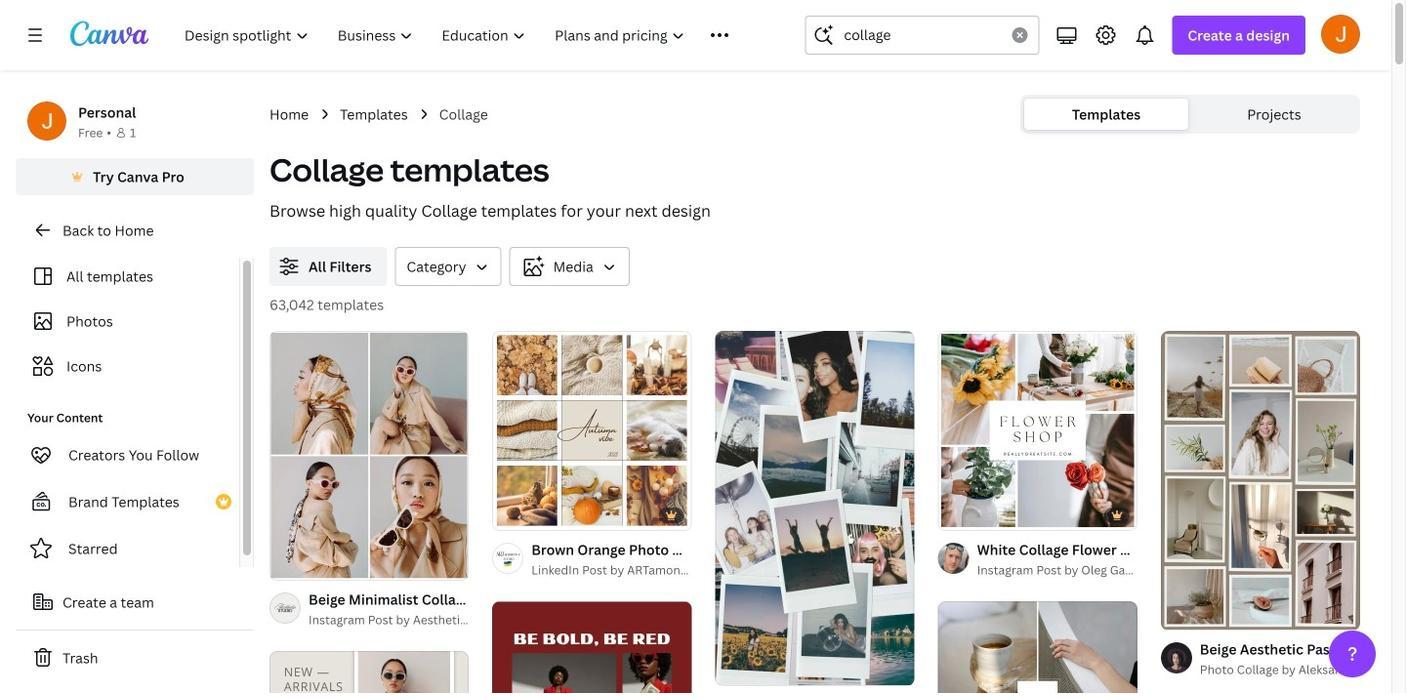 Task type: describe. For each thing, give the bounding box(es) containing it.
grey photo collage new arrivals instagram post image
[[270, 652, 469, 693]]

white collage flower shop instagram post image
[[938, 331, 1137, 530]]

brown orange photo collage autumn vibes linkedin post image
[[492, 331, 692, 530]]

story instagram collage fotos polaroid analógico aesthetic image
[[715, 331, 915, 686]]



Task type: locate. For each thing, give the bounding box(es) containing it.
beige minimalist collage instagram post image
[[270, 331, 469, 580]]

None search field
[[805, 16, 1039, 55]]

red simple fashion newsletter image
[[492, 602, 692, 693]]

beige aesthetic pastel collage memories moodboard portrait photo collage image
[[1161, 331, 1360, 630]]

jeremy miller image
[[1321, 14, 1360, 53]]

Search search field
[[844, 17, 1000, 54]]

top level navigation element
[[172, 16, 758, 55], [172, 16, 758, 55]]

minimal square photo collage photography instagram post image
[[938, 602, 1137, 693]]



Task type: vqa. For each thing, say whether or not it's contained in the screenshot.
team to the right
no



